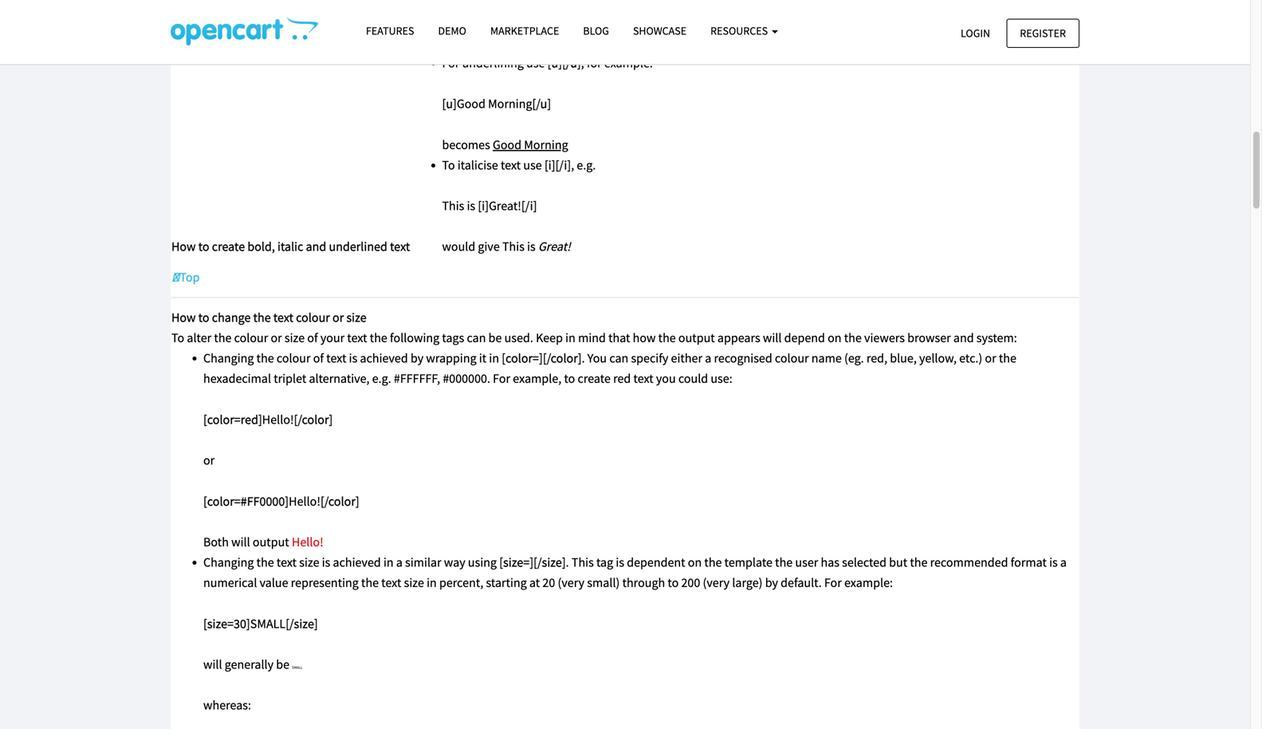 Task type: vqa. For each thing, say whether or not it's contained in the screenshot.
small)
yes



Task type: locate. For each thing, give the bounding box(es) containing it.
e.g. down changing the colour of text is achieved by wrapping it in [color=][/color]
[[372, 371, 391, 387]]

0 horizontal spatial and
[[306, 239, 326, 255]]

and right italic
[[306, 239, 326, 255]]

to up alter on the top
[[198, 309, 209, 325]]

1 horizontal spatial can
[[610, 350, 629, 366]]

1 horizontal spatial to
[[442, 157, 455, 173]]

the up (eg.
[[844, 330, 862, 346]]

achieved down "following"
[[360, 350, 408, 366]]

is right format
[[1050, 554, 1058, 570]]

0 vertical spatial of
[[307, 330, 318, 346]]

0 horizontal spatial great!
[[489, 198, 522, 214]]

1 horizontal spatial (very
[[703, 575, 730, 591]]

1 horizontal spatial for
[[493, 371, 511, 387]]

of down your
[[313, 350, 324, 366]]

0 horizontal spatial small
[[250, 616, 286, 632]]

of left your
[[307, 330, 318, 346]]

a right either at the right of the page
[[705, 350, 712, 366]]

a inside ". this tag is dependent on the template the user has selected but the recommended format is a numerical value representing the text size in percent, starting at 20 (very small) through to 200 (very large) by default. for example:"
[[1061, 554, 1067, 570]]

would give this is great!
[[442, 239, 571, 255]]

0 horizontal spatial good
[[457, 96, 486, 112]]

0 vertical spatial can
[[467, 330, 486, 346]]

of
[[307, 330, 318, 346], [313, 350, 324, 366]]

1 vertical spatial hello!
[[289, 493, 321, 509]]

system:
[[977, 330, 1018, 346]]

in
[[566, 330, 576, 346], [489, 350, 499, 366], [384, 554, 394, 570], [427, 575, 437, 591]]

yellow,
[[920, 350, 957, 366]]

on up name
[[828, 330, 842, 346]]

for right '#000000.'
[[493, 371, 511, 387]]

0 horizontal spatial (very
[[558, 575, 585, 591]]

e.g. inside . you can specify either a recognised colour name (eg. red, blue, yellow, etc.) or the hexadecimal triplet alternative, e.g. #ffffff, #000000. for example, to create red text you could use:
[[372, 371, 391, 387]]

viewers
[[865, 330, 905, 346]]

to down the becomes
[[442, 157, 455, 173]]

[/color] up changing the text size is achieved in a similar way using [size=][/size]
[[321, 493, 360, 509]]

hello! up both will output hello!
[[289, 493, 321, 509]]

0 horizontal spatial output
[[253, 534, 289, 550]]

the right "how" on the top of page
[[659, 330, 676, 346]]

in inside ". this tag is dependent on the template the user has selected but the recommended format is a numerical value representing the text size in percent, starting at 20 (very small) through to 200 (very large) by default. for example:"
[[427, 575, 437, 591]]

can up it
[[467, 330, 486, 346]]

small inside will generally be small
[[292, 665, 303, 670]]

for down has
[[825, 575, 842, 591]]

0 horizontal spatial .
[[566, 554, 569, 570]]

on up 200
[[688, 554, 702, 570]]

colour
[[296, 309, 330, 325], [234, 330, 268, 346], [277, 350, 311, 366], [775, 350, 809, 366]]

use left [i][/i]
[[524, 157, 542, 173]]

this left [i]
[[442, 198, 465, 214]]

this right the give
[[502, 239, 525, 255]]

1 horizontal spatial create
[[578, 371, 611, 387]]

output
[[679, 330, 715, 346], [253, 534, 289, 550]]

0 horizontal spatial example:
[[604, 55, 653, 71]]

1 vertical spatial and
[[954, 330, 974, 346]]

will left become
[[442, 35, 461, 50]]

e.g. right [i][/i]
[[577, 157, 596, 173]]

small
[[250, 616, 286, 632], [292, 665, 303, 670]]

it
[[479, 350, 487, 366]]

and
[[306, 239, 326, 255], [954, 330, 974, 346]]

[/i]
[[522, 198, 537, 214]]

0 vertical spatial achieved
[[360, 350, 408, 366]]

0 vertical spatial this
[[442, 198, 465, 214]]

be left used.
[[489, 330, 502, 346]]

be
[[489, 330, 502, 346], [276, 656, 290, 672]]

1 vertical spatial [/color]
[[321, 493, 360, 509]]

create left bold,
[[212, 239, 245, 255]]

by up #ffffff,
[[411, 350, 424, 366]]

great! up would give this is great! in the left top of the page
[[489, 198, 522, 214]]

example,
[[513, 371, 562, 387]]

is
[[467, 198, 476, 214], [527, 239, 536, 255], [349, 350, 358, 366], [322, 554, 331, 570], [616, 554, 625, 570], [1050, 554, 1058, 570]]

1 horizontal spatial example:
[[845, 575, 893, 591]]

0 vertical spatial example:
[[604, 55, 653, 71]]

1 vertical spatial e.g.
[[372, 371, 391, 387]]

this
[[442, 198, 465, 214], [502, 239, 525, 255], [572, 554, 594, 570]]

[size=][/size]
[[500, 554, 566, 570]]

1 vertical spatial can
[[610, 350, 629, 366]]

to inside ". this tag is dependent on the template the user has selected but the recommended format is a numerical value representing the text size in percent, starting at 20 (very small) through to 200 (very large) by default. for example:"
[[668, 575, 679, 591]]

1 vertical spatial small
[[292, 665, 303, 670]]

through
[[623, 575, 665, 591]]

0 horizontal spatial e.g.
[[372, 371, 391, 387]]

morning up becomes good morning
[[488, 96, 532, 112]]

0 vertical spatial great!
[[489, 198, 522, 214]]

will left generally
[[203, 656, 222, 672]]

1 vertical spatial ,
[[571, 157, 574, 173]]

1 vertical spatial morning
[[524, 137, 568, 153]]

hello!
[[262, 411, 294, 427], [289, 493, 321, 509], [292, 534, 324, 550]]

0 vertical spatial how
[[171, 239, 196, 255]]

can
[[467, 330, 486, 346], [610, 350, 629, 366]]

or right the etc.)
[[985, 350, 997, 366]]

how
[[171, 239, 196, 255], [171, 309, 196, 325]]

colour up triplet
[[277, 350, 311, 366]]

#000000.
[[443, 371, 491, 387]]

good up to italicise text use [i][/i] , e.g.
[[493, 137, 522, 153]]

how up top link
[[171, 239, 196, 255]]

0 vertical spatial morning
[[488, 96, 532, 112]]

[size=30] small [/size]
[[203, 616, 318, 632]]

1 horizontal spatial this
[[502, 239, 525, 255]]

for
[[442, 55, 460, 71], [493, 371, 511, 387], [825, 575, 842, 591]]

text down becomes good morning
[[501, 157, 521, 173]]

0 vertical spatial for
[[442, 55, 460, 71]]

becomes good morning
[[442, 137, 568, 153]]

(very right 20
[[558, 575, 585, 591]]

is down [/i]
[[527, 239, 536, 255]]

[/color] down triplet
[[294, 411, 333, 427]]

changing up numerical
[[203, 554, 254, 570]]

representing
[[291, 575, 359, 591]]

1 vertical spatial by
[[765, 575, 778, 591]]

1 horizontal spatial .
[[582, 350, 585, 366]]

keep
[[536, 330, 563, 346]]

large)
[[733, 575, 763, 591]]

[i][/i]
[[545, 157, 571, 173]]

create
[[212, 239, 245, 255], [578, 371, 611, 387]]

change
[[212, 309, 251, 325]]

1 changing from the top
[[203, 350, 254, 366]]

0 vertical spatial good
[[457, 96, 486, 112]]

be right generally
[[276, 656, 290, 672]]

the
[[253, 309, 271, 325], [214, 330, 232, 346], [370, 330, 388, 346], [659, 330, 676, 346], [844, 330, 862, 346], [257, 350, 274, 366], [999, 350, 1017, 366], [257, 554, 274, 570], [705, 554, 722, 570], [775, 554, 793, 570], [910, 554, 928, 570], [361, 575, 379, 591]]

2 horizontal spatial for
[[825, 575, 842, 591]]

2 horizontal spatial a
[[1061, 554, 1067, 570]]

2 vertical spatial for
[[825, 575, 842, 591]]

0 vertical spatial ,
[[581, 55, 584, 71]]

achieved up representing
[[333, 554, 381, 570]]

output up 'value'
[[253, 534, 289, 550]]

morning for becomes good morning
[[524, 137, 568, 153]]

1 horizontal spatial e.g.
[[577, 157, 596, 173]]

small down [/size]
[[292, 665, 303, 670]]

the right change
[[253, 309, 271, 325]]

0 vertical spatial and
[[306, 239, 326, 255]]

or down how to change the text colour or size
[[271, 330, 282, 346]]

use down hello
[[527, 55, 545, 71]]

by right large)
[[765, 575, 778, 591]]

a left similar at the left bottom of page
[[396, 554, 403, 570]]

changing up hexadecimal
[[203, 350, 254, 366]]

1 horizontal spatial be
[[489, 330, 502, 346]]

for
[[587, 55, 602, 71]]

2 how from the top
[[171, 309, 196, 325]]

how up alter on the top
[[171, 309, 196, 325]]

to right 'example,' on the left bottom
[[564, 371, 575, 387]]

good
[[457, 96, 486, 112], [493, 137, 522, 153]]

the down system: at the right
[[999, 350, 1017, 366]]

dependent
[[627, 554, 686, 570]]

. inside ". this tag is dependent on the template the user has selected but the recommended format is a numerical value representing the text size in percent, starting at 20 (very small) through to 200 (very large) by default. for example:"
[[566, 554, 569, 570]]

user
[[796, 554, 819, 570]]

0 vertical spatial small
[[250, 616, 286, 632]]

give
[[478, 239, 500, 255]]

the inside . you can specify either a recognised colour name (eg. red, blue, yellow, etc.) or the hexadecimal triplet alternative, e.g. #ffffff, #000000. for example, to create red text you could use:
[[999, 350, 1017, 366]]

size down similar at the left bottom of page
[[404, 575, 424, 591]]

1 vertical spatial .
[[566, 554, 569, 570]]

0 vertical spatial e.g.
[[577, 157, 596, 173]]

0 vertical spatial changing
[[203, 350, 254, 366]]

. inside . you can specify either a recognised colour name (eg. red, blue, yellow, etc.) or the hexadecimal triplet alternative, e.g. #ffffff, #000000. for example, to create red text you could use:
[[582, 350, 585, 366]]

. left you
[[582, 350, 585, 366]]

create inside . you can specify either a recognised colour name (eg. red, blue, yellow, etc.) or the hexadecimal triplet alternative, e.g. #ffffff, #000000. for example, to create red text you could use:
[[578, 371, 611, 387]]

specify
[[631, 350, 669, 366]]

create down you
[[578, 371, 611, 387]]

to
[[442, 157, 455, 173], [171, 330, 184, 346]]

1 horizontal spatial small
[[292, 665, 303, 670]]

text down changing the text size is achieved in a similar way using [size=][/size]
[[381, 575, 402, 591]]

2 changing from the top
[[203, 554, 254, 570]]

1 vertical spatial good
[[493, 137, 522, 153]]

percent,
[[439, 575, 484, 591]]

2 horizontal spatial this
[[572, 554, 594, 570]]

can down that
[[610, 350, 629, 366]]

text inside . you can specify either a recognised colour name (eg. red, blue, yellow, etc.) or the hexadecimal triplet alternative, e.g. #ffffff, #000000. for example, to create red text you could use:
[[634, 371, 654, 387]]

0 horizontal spatial this
[[442, 198, 465, 214]]

1 vertical spatial create
[[578, 371, 611, 387]]

by inside ". this tag is dependent on the template the user has selected but the recommended format is a numerical value representing the text size in percent, starting at 20 (very small) through to 200 (very large) by default. for example:"
[[765, 575, 778, 591]]

0 vertical spatial on
[[828, 330, 842, 346]]

1 horizontal spatial ,
[[581, 55, 584, 71]]

size down how to change the text colour or size
[[285, 330, 305, 346]]

[u] good morning [/u]
[[442, 96, 551, 112]]

morning up [i][/i]
[[524, 137, 568, 153]]

0 vertical spatial by
[[411, 350, 424, 366]]

and up the etc.)
[[954, 330, 974, 346]]

tag
[[597, 554, 614, 570]]

0 vertical spatial hello!
[[262, 411, 294, 427]]

wrapping
[[426, 350, 477, 366]]

hello! for [color=#ff0000]
[[289, 493, 321, 509]]

example: right "for"
[[604, 55, 653, 71]]

example: down selected
[[845, 575, 893, 591]]

the up changing the colour of text is achieved by wrapping it in [color=][/color]
[[370, 330, 388, 346]]

for inside . you can specify either a recognised colour name (eg. red, blue, yellow, etc.) or the hexadecimal triplet alternative, e.g. #ffffff, #000000. for example, to create red text you could use:
[[493, 371, 511, 387]]

1 horizontal spatial great!
[[538, 239, 571, 255]]

1 vertical spatial changing
[[203, 554, 254, 570]]

selected
[[842, 554, 887, 570]]

will
[[442, 35, 461, 50], [763, 330, 782, 346], [231, 534, 250, 550], [203, 656, 222, 672]]

1 horizontal spatial output
[[679, 330, 715, 346]]

in right the keep in the left top of the page
[[566, 330, 576, 346]]

output up either at the right of the page
[[679, 330, 715, 346]]

size up representing
[[299, 554, 319, 570]]

. left the tag
[[566, 554, 569, 570]]

20
[[543, 575, 555, 591]]

1 vertical spatial be
[[276, 656, 290, 672]]

mind
[[578, 330, 606, 346]]

0 vertical spatial [/color]
[[294, 411, 333, 427]]

(eg.
[[845, 350, 864, 366]]

0 vertical spatial .
[[582, 350, 585, 366]]

changing
[[203, 350, 254, 366], [203, 554, 254, 570]]

hello! down triplet
[[262, 411, 294, 427]]

1 vertical spatial to
[[171, 330, 184, 346]]

is right the tag
[[616, 554, 625, 570]]

a right format
[[1061, 554, 1067, 570]]

is up the alternative,
[[349, 350, 358, 366]]

features link
[[354, 17, 426, 45]]

1 vertical spatial for
[[493, 371, 511, 387]]

use
[[527, 55, 545, 71], [524, 157, 542, 173]]

great! right the give
[[538, 239, 571, 255]]

0 horizontal spatial create
[[212, 239, 245, 255]]

to left 200
[[668, 575, 679, 591]]

0 horizontal spatial to
[[171, 330, 184, 346]]

how for how to change the text colour or size
[[171, 309, 196, 325]]

to italicise text use [i][/i] , e.g.
[[442, 157, 596, 173]]

0 vertical spatial to
[[442, 157, 455, 173]]

to left alter on the top
[[171, 330, 184, 346]]

(very right 200
[[703, 575, 730, 591]]

.
[[582, 350, 585, 366], [566, 554, 569, 570]]

triplet
[[274, 371, 307, 387]]

2 vertical spatial this
[[572, 554, 594, 570]]

to inside . you can specify either a recognised colour name (eg. red, blue, yellow, etc.) or the hexadecimal triplet alternative, e.g. #ffffff, #000000. for example, to create red text you could use:
[[564, 371, 575, 387]]

blue,
[[890, 350, 917, 366]]

the left user
[[775, 554, 793, 570]]

hello! for [color=red]
[[262, 411, 294, 427]]

1 vertical spatial of
[[313, 350, 324, 366]]

,
[[581, 55, 584, 71], [571, 157, 574, 173]]

name
[[812, 350, 842, 366]]

1 vertical spatial how
[[171, 309, 196, 325]]

2 vertical spatial hello!
[[292, 534, 324, 550]]

1 horizontal spatial good
[[493, 137, 522, 153]]

become
[[464, 35, 506, 50]]

colour down the "depend"
[[775, 350, 809, 366]]

0 vertical spatial output
[[679, 330, 715, 346]]

changing for changing the colour of text is achieved by wrapping it in [color=][/color]
[[203, 350, 254, 366]]

1 how from the top
[[171, 239, 196, 255]]

in down similar at the left bottom of page
[[427, 575, 437, 591]]

good up the becomes
[[457, 96, 486, 112]]

small down 'value'
[[250, 616, 286, 632]]

resources link
[[699, 17, 790, 45]]

or down [color=red]
[[203, 452, 215, 468]]

using
[[468, 554, 497, 570]]

1 vertical spatial example:
[[845, 575, 893, 591]]

1 vertical spatial on
[[688, 554, 702, 570]]

alternative,
[[309, 371, 370, 387]]

good for [u]
[[457, 96, 486, 112]]

1 horizontal spatial a
[[705, 350, 712, 366]]

the right but
[[910, 554, 928, 570]]

1 horizontal spatial by
[[765, 575, 778, 591]]

1 vertical spatial use
[[524, 157, 542, 173]]

becomes
[[442, 137, 490, 153]]

this left the tag
[[572, 554, 594, 570]]

in right it
[[489, 350, 499, 366]]

e.g.
[[577, 157, 596, 173], [372, 371, 391, 387]]

0 horizontal spatial on
[[688, 554, 702, 570]]

[color=red] hello! [/color]
[[203, 411, 333, 427]]

for down the demo link
[[442, 55, 460, 71]]



Task type: describe. For each thing, give the bounding box(es) containing it.
1 horizontal spatial on
[[828, 330, 842, 346]]

colour down how to change the text colour or size
[[234, 330, 268, 346]]

1 (very from the left
[[558, 575, 585, 591]]

the down changing the text size is achieved in a similar way using [size=][/size]
[[361, 575, 379, 591]]

1 vertical spatial great!
[[538, 239, 571, 255]]

to for to italicise text use [i][/i] , e.g.
[[442, 157, 455, 173]]

recognised
[[714, 350, 773, 366]]

example: inside ". this tag is dependent on the template the user has selected but the recommended format is a numerical value representing the text size in percent, starting at 20 (very small) through to 200 (very large) by default. for example:"
[[845, 575, 893, 591]]

will left the "depend"
[[763, 330, 782, 346]]

following
[[390, 330, 440, 346]]

[u][/u]
[[548, 55, 581, 71]]

alter
[[187, 330, 212, 346]]

0 vertical spatial use
[[527, 55, 545, 71]]

recommended
[[930, 554, 1009, 570]]

demo
[[438, 24, 467, 38]]

can inside . you can specify either a recognised colour name (eg. red, blue, yellow, etc.) or the hexadecimal triplet alternative, e.g. #ffffff, #000000. for example, to create red text you could use:
[[610, 350, 629, 366]]

similar
[[405, 554, 442, 570]]

will right "both"
[[231, 534, 250, 550]]

numerical
[[203, 575, 257, 591]]

hexadecimal
[[203, 371, 271, 387]]

text right your
[[347, 330, 367, 346]]

way
[[444, 554, 466, 570]]

the down both will output hello!
[[257, 554, 274, 570]]

[color=red]
[[203, 411, 262, 427]]

browser
[[908, 330, 951, 346]]

or up your
[[333, 309, 344, 325]]

the left template
[[705, 554, 722, 570]]

value
[[260, 575, 288, 591]]

on inside ". this tag is dependent on the template the user has selected but the recommended format is a numerical value representing the text size in percent, starting at 20 (very small) through to 200 (very large) by default. for example:"
[[688, 554, 702, 570]]

will become hello
[[442, 35, 537, 50]]

[i]
[[478, 198, 489, 214]]

login
[[961, 26, 991, 40]]

italicise
[[458, 157, 498, 173]]

hello
[[509, 35, 537, 50]]

tags
[[442, 330, 464, 346]]

text up the alternative,
[[326, 350, 347, 366]]

[color=#ff0000] hello! [/color]
[[203, 493, 360, 509]]

1 vertical spatial achieved
[[333, 554, 381, 570]]

1 vertical spatial this
[[502, 239, 525, 255]]

the down change
[[214, 330, 232, 346]]

or inside . you can specify either a recognised colour name (eg. red, blue, yellow, etc.) or the hexadecimal triplet alternative, e.g. #ffffff, #000000. for example, to create red text you could use:
[[985, 350, 997, 366]]

to up top
[[198, 239, 209, 255]]

the up triplet
[[257, 350, 274, 366]]

how for how to create bold, italic and underlined text
[[171, 239, 196, 255]]

[/size]
[[286, 616, 318, 632]]

format
[[1011, 554, 1047, 570]]

for inside ". this tag is dependent on the template the user has selected but the recommended format is a numerical value representing the text size in percent, starting at 20 (very small) through to 200 (very large) by default. for example:"
[[825, 575, 842, 591]]

0 horizontal spatial be
[[276, 656, 290, 672]]

good for becomes
[[493, 137, 522, 153]]

this inside ". this tag is dependent on the template the user has selected but the recommended format is a numerical value representing the text size in percent, starting at 20 (very small) through to 200 (very large) by default. for example:"
[[572, 554, 594, 570]]

has
[[821, 554, 840, 570]]

200
[[682, 575, 701, 591]]

this is [i] great! [/i]
[[442, 198, 537, 214]]

colour up your
[[296, 309, 330, 325]]

blog
[[583, 24, 609, 38]]

showcase
[[633, 24, 687, 38]]

demo link
[[426, 17, 479, 45]]

is up representing
[[322, 554, 331, 570]]

[color=][/color]
[[502, 350, 582, 366]]

changing the colour of text is achieved by wrapping it in [color=][/color]
[[203, 350, 582, 366]]

how to change the text colour or size
[[171, 309, 367, 325]]

chevron circle up image
[[171, 269, 180, 285]]

both will output hello!
[[203, 534, 324, 550]]

would
[[442, 239, 476, 255]]

template
[[725, 554, 773, 570]]

changing for changing the text size is achieved in a similar way using [size=][/size]
[[203, 554, 254, 570]]

0 horizontal spatial for
[[442, 55, 460, 71]]

red
[[613, 371, 631, 387]]

marketplace link
[[479, 17, 571, 45]]

text right underlined
[[390, 239, 410, 255]]

0 horizontal spatial can
[[467, 330, 486, 346]]

underlined
[[329, 239, 388, 255]]

. for [size=][/size]
[[566, 554, 569, 570]]

to alter the colour or size of your text the following tags can be used. keep in mind that how the output appears will depend on the viewers browser and system:
[[171, 330, 1018, 346]]

both
[[203, 534, 229, 550]]

whereas:
[[203, 697, 251, 713]]

1 horizontal spatial and
[[954, 330, 974, 346]]

0 vertical spatial create
[[212, 239, 245, 255]]

marketplace
[[491, 24, 559, 38]]

could
[[679, 371, 708, 387]]

use:
[[711, 371, 733, 387]]

underlining
[[462, 55, 524, 71]]

0 horizontal spatial by
[[411, 350, 424, 366]]

but
[[889, 554, 908, 570]]

used.
[[505, 330, 534, 346]]

a inside . you can specify either a recognised colour name (eg. red, blue, yellow, etc.) or the hexadecimal triplet alternative, e.g. #ffffff, #000000. for example, to create red text you could use:
[[705, 350, 712, 366]]

[size=30]
[[203, 616, 250, 632]]

size inside ". this tag is dependent on the template the user has selected but the recommended format is a numerical value representing the text size in percent, starting at 20 (very small) through to 200 (very large) by default. for example:"
[[404, 575, 424, 591]]

default.
[[781, 575, 822, 591]]

top
[[180, 269, 200, 285]]

generally
[[225, 656, 274, 672]]

text up 'value'
[[277, 554, 297, 570]]

colour inside . you can specify either a recognised colour name (eg. red, blue, yellow, etc.) or the hexadecimal triplet alternative, e.g. #ffffff, #000000. for example, to create red text you could use:
[[775, 350, 809, 366]]

you
[[588, 350, 607, 366]]

red,
[[867, 350, 888, 366]]

to for to alter the colour or size of your text the following tags can be used. keep in mind that how the output appears will depend on the viewers browser and system:
[[171, 330, 184, 346]]

in left similar at the left bottom of page
[[384, 554, 394, 570]]

how
[[633, 330, 656, 346]]

text right change
[[273, 309, 294, 325]]

. for [color=][/color]
[[582, 350, 585, 366]]

morning for [u] good morning [/u]
[[488, 96, 532, 112]]

0 vertical spatial be
[[489, 330, 502, 346]]

0 horizontal spatial a
[[396, 554, 403, 570]]

resources
[[711, 24, 770, 38]]

you
[[656, 371, 676, 387]]

your
[[321, 330, 345, 346]]

is left [i]
[[467, 198, 476, 214]]

2 (very from the left
[[703, 575, 730, 591]]

0 horizontal spatial ,
[[571, 157, 574, 173]]

1 vertical spatial output
[[253, 534, 289, 550]]

etc.)
[[960, 350, 983, 366]]

bold,
[[248, 239, 275, 255]]

[/color] for [color=#ff0000] hello! [/color]
[[321, 493, 360, 509]]

for underlining use [u][/u] , for example:
[[442, 55, 653, 71]]

at
[[530, 575, 540, 591]]

size up changing the colour of text is achieved by wrapping it in [color=][/color]
[[347, 309, 367, 325]]

blog link
[[571, 17, 621, 45]]

italic
[[278, 239, 303, 255]]

register link
[[1007, 19, 1080, 48]]

[u]
[[442, 96, 457, 112]]

starting
[[486, 575, 527, 591]]

[/color] for [color=red] hello! [/color]
[[294, 411, 333, 427]]

features
[[366, 24, 414, 38]]

[/u]
[[532, 96, 551, 112]]

register
[[1020, 26, 1066, 40]]

depend
[[785, 330, 825, 346]]

text inside ". this tag is dependent on the template the user has selected but the recommended format is a numerical value representing the text size in percent, starting at 20 (very small) through to 200 (very large) by default. for example:"
[[381, 575, 402, 591]]



